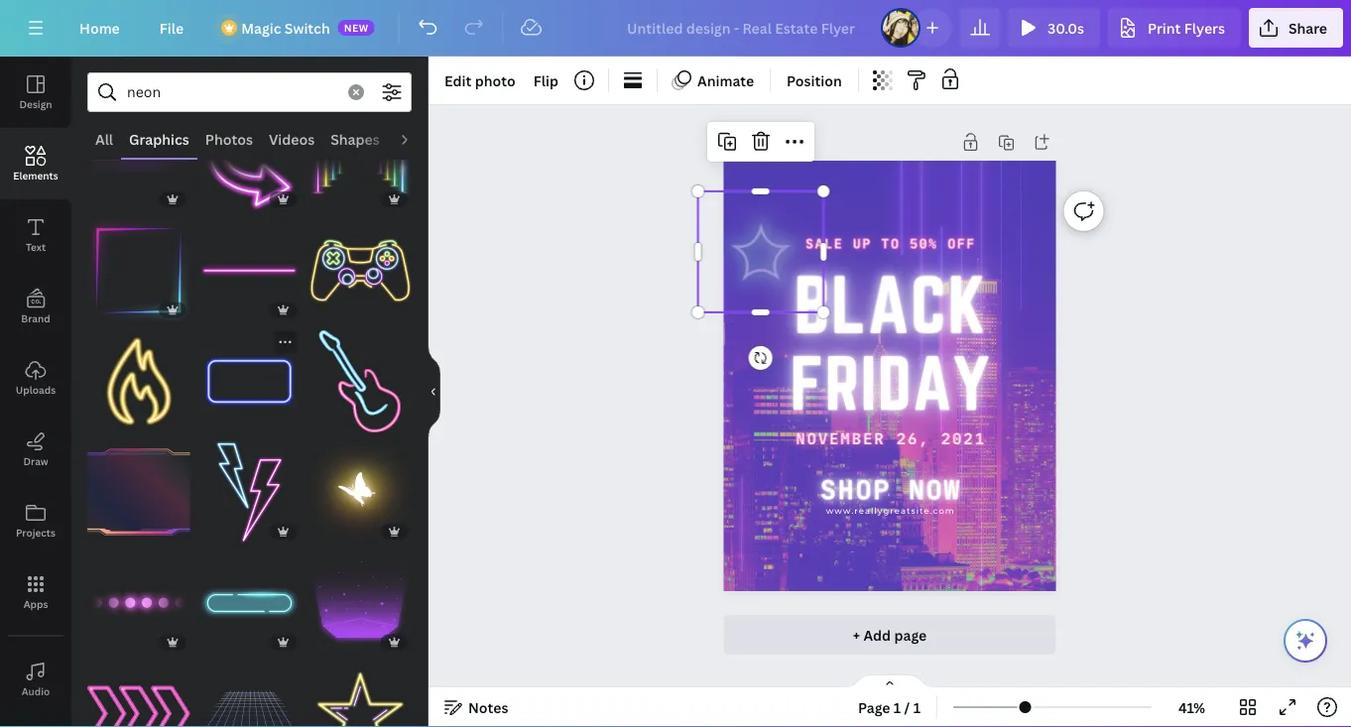 Task type: vqa. For each thing, say whether or not it's contained in the screenshot.
solid colors
no



Task type: describe. For each thing, give the bounding box(es) containing it.
flyers
[[1185, 18, 1226, 37]]

sale
[[806, 236, 844, 252]]

neon square frame image
[[87, 219, 190, 322]]

now
[[909, 474, 962, 507]]

neon lightning image
[[198, 441, 301, 544]]

design
[[19, 97, 52, 111]]

all
[[95, 130, 113, 148]]

videos button
[[261, 120, 323, 158]]

magic
[[241, 18, 281, 37]]

off
[[948, 236, 976, 252]]

page
[[895, 626, 927, 645]]

animate
[[698, 71, 755, 90]]

neon cyberpunk frame image
[[87, 441, 190, 544]]

photos button
[[197, 120, 261, 158]]

share
[[1289, 18, 1328, 37]]

photos
[[205, 130, 253, 148]]

file
[[160, 18, 184, 37]]

add
[[864, 626, 892, 645]]

print flyers button
[[1109, 8, 1242, 48]]

brand button
[[0, 271, 71, 342]]

text
[[26, 240, 46, 254]]

apps button
[[0, 557, 71, 628]]

main menu bar
[[0, 0, 1352, 57]]

/
[[905, 698, 911, 717]]

file button
[[144, 8, 200, 48]]

1 1 from the left
[[894, 698, 902, 717]]

projects button
[[0, 485, 71, 557]]

side panel tab list
[[0, 57, 71, 728]]

41%
[[1179, 698, 1206, 717]]

elements
[[13, 169, 58, 182]]

photo
[[475, 71, 516, 90]]

arabic dynamic neon star image
[[309, 663, 412, 728]]

sale up to 50% off
[[806, 236, 976, 252]]

all button
[[87, 120, 121, 158]]

share button
[[1250, 8, 1344, 48]]

basic neon fire image
[[87, 330, 190, 433]]

Search elements search field
[[127, 73, 337, 111]]

50%
[[910, 236, 939, 252]]

+ add page button
[[724, 615, 1057, 655]]

neon light image
[[309, 109, 412, 211]]

0 horizontal spatial audio button
[[0, 644, 71, 716]]

graphics
[[129, 130, 189, 148]]

animate button
[[666, 65, 762, 96]]

flip button
[[526, 65, 567, 96]]

neon button frame image
[[198, 552, 301, 655]]

elements button
[[0, 128, 71, 200]]

+ add page
[[853, 626, 927, 645]]

apps
[[23, 598, 48, 611]]

neon light illustration image
[[198, 219, 301, 322]]

2 1 from the left
[[914, 698, 921, 717]]

videos image
[[0, 716, 71, 728]]

www.reallygreatsite.com
[[826, 506, 955, 516]]

neon butterfly image
[[309, 441, 412, 544]]

projects
[[16, 526, 56, 540]]

notes
[[469, 698, 509, 717]]

up
[[853, 236, 872, 252]]

basic neon rounded rectangle image
[[198, 330, 301, 433]]

blue grid neon tech pattern image
[[198, 663, 301, 728]]

switch
[[285, 18, 330, 37]]

lens flare purple color image
[[87, 109, 190, 211]]



Task type: locate. For each thing, give the bounding box(es) containing it.
1 horizontal spatial audio
[[396, 130, 436, 148]]

audio up videos image
[[22, 685, 50, 698]]

audio
[[396, 130, 436, 148], [22, 685, 50, 698]]

2021
[[942, 429, 986, 448]]

0 vertical spatial audio
[[396, 130, 436, 148]]

30.0s button
[[1008, 8, 1101, 48]]

position button
[[779, 65, 851, 96]]

41% button
[[1160, 692, 1225, 724]]

group
[[87, 109, 190, 211], [198, 109, 301, 211], [309, 109, 412, 211], [87, 207, 190, 322], [198, 207, 301, 322], [309, 207, 412, 322], [87, 318, 190, 433], [198, 320, 301, 433], [309, 330, 412, 433], [87, 429, 190, 544], [198, 429, 301, 544], [309, 429, 412, 544], [87, 540, 190, 655], [198, 540, 301, 655], [309, 540, 412, 655], [87, 651, 190, 728], [198, 651, 301, 728], [309, 651, 412, 728]]

graphics button
[[121, 120, 197, 158]]

canva assistant image
[[1294, 629, 1318, 653]]

1 vertical spatial audio button
[[0, 644, 71, 716]]

1 horizontal spatial 1
[[914, 698, 921, 717]]

draw
[[23, 455, 48, 468]]

0 horizontal spatial 1
[[894, 698, 902, 717]]

brand
[[21, 312, 50, 325]]

text button
[[0, 200, 71, 271]]

notes button
[[437, 692, 517, 724]]

game console neon style image
[[309, 219, 412, 322]]

show pages image
[[843, 674, 938, 690]]

page
[[859, 698, 891, 717]]

magic switch
[[241, 18, 330, 37]]

audio button right "shapes"
[[388, 120, 444, 158]]

design button
[[0, 57, 71, 128]]

print
[[1149, 18, 1182, 37]]

shop now
[[821, 474, 962, 507]]

uploads button
[[0, 342, 71, 414]]

position
[[787, 71, 843, 90]]

1 vertical spatial audio
[[22, 685, 50, 698]]

edit photo button
[[437, 65, 524, 96]]

shapes
[[331, 130, 380, 148]]

november 26, 2021
[[796, 429, 986, 448]]

new
[[344, 21, 369, 34]]

uploads
[[16, 383, 56, 397]]

print flyers
[[1149, 18, 1226, 37]]

hide image
[[428, 344, 441, 440]]

0 vertical spatial audio button
[[388, 120, 444, 158]]

black
[[795, 262, 988, 347]]

shapes button
[[323, 120, 388, 158]]

Design title text field
[[612, 8, 873, 48]]

audio button down apps
[[0, 644, 71, 716]]

26,
[[897, 429, 931, 448]]

1 right /
[[914, 698, 921, 717]]

edit photo
[[445, 71, 516, 90]]

30.0s
[[1048, 18, 1085, 37]]

neon light magic effect image
[[309, 552, 412, 655]]

edit
[[445, 71, 472, 90]]

0 horizontal spatial audio
[[22, 685, 50, 698]]

audio button
[[388, 120, 444, 158], [0, 644, 71, 716]]

november
[[796, 429, 886, 448]]

audio right shapes "button"
[[396, 130, 436, 148]]

shop
[[821, 474, 891, 507]]

draw button
[[0, 414, 71, 485]]

shape neon light image
[[87, 552, 190, 655]]

+
[[853, 626, 861, 645]]

audio inside side panel tab list
[[22, 685, 50, 698]]

1
[[894, 698, 902, 717], [914, 698, 921, 717]]

1 left /
[[894, 698, 902, 717]]

home
[[79, 18, 120, 37]]

pink neon arrow image
[[198, 109, 301, 211]]

friday
[[791, 343, 992, 423]]

flip
[[534, 71, 559, 90]]

1 horizontal spatial audio button
[[388, 120, 444, 158]]

to
[[882, 236, 901, 252]]

home link
[[64, 8, 136, 48]]

lined retro anime guitar neon light image
[[309, 330, 412, 433]]

page 1 / 1
[[859, 698, 921, 717]]

videos
[[269, 130, 315, 148]]



